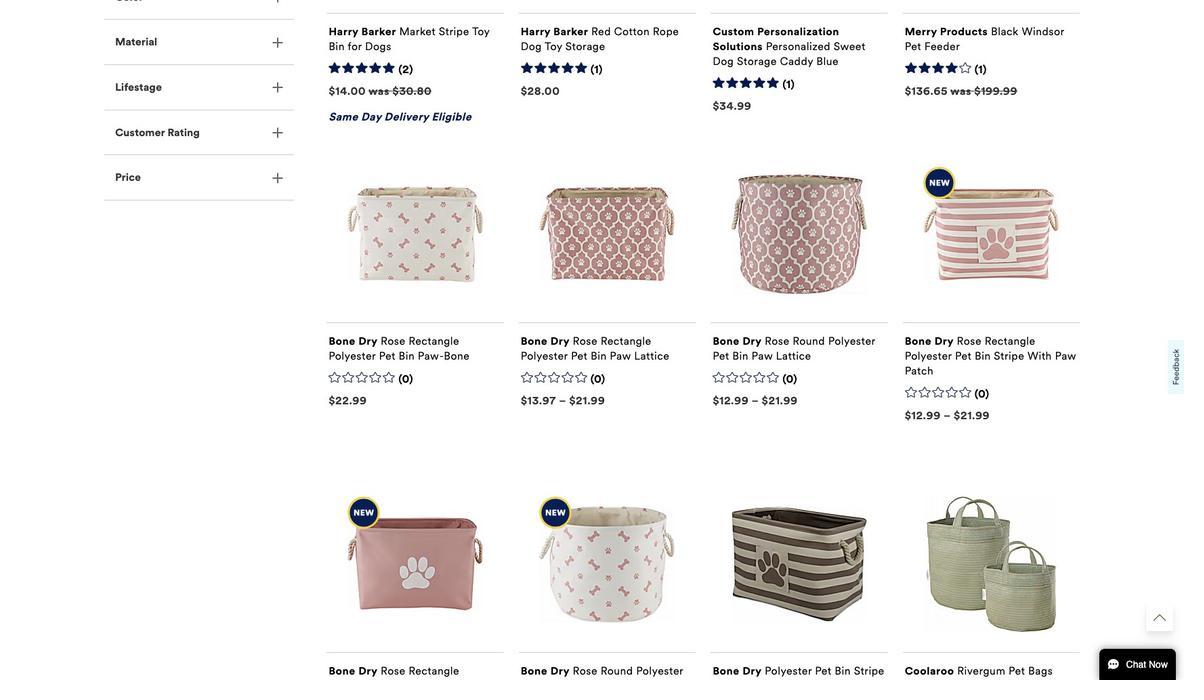 Task type: locate. For each thing, give the bounding box(es) containing it.
0 vertical spatial storage
[[565, 40, 605, 53]]

1 vertical spatial $12.99
[[905, 409, 941, 422]]

bone dry for rose rectangle polyester pet bin paw lattice
[[521, 334, 570, 347]]

round inside rose round polyester pet bin paw-bone
[[601, 664, 633, 677]]

1 horizontal spatial dog
[[713, 55, 734, 68]]

blue
[[816, 55, 839, 68]]

1 vertical spatial stripe
[[994, 349, 1024, 362]]

paw for rose round polyester pet bin paw lattice
[[752, 349, 773, 362]]

0 horizontal spatial with
[[713, 679, 737, 680]]

0 vertical spatial stripe
[[439, 25, 469, 38]]

(0)
[[398, 372, 413, 385], [590, 372, 605, 385], [782, 372, 797, 385], [975, 387, 989, 400]]

delivery
[[384, 110, 429, 123]]

0 horizontal spatial $21.99
[[569, 394, 605, 407]]

0 horizontal spatial paw-
[[418, 349, 444, 362]]

0 vertical spatial round
[[793, 334, 825, 347]]

same
[[329, 110, 358, 123]]

toy
[[472, 25, 490, 38], [545, 40, 562, 53]]

1 horizontal spatial stripe
[[854, 664, 884, 677]]

0 reviews element for rose rectangle polyester pet bin stripe with paw patch
[[975, 387, 989, 401]]

$12.99
[[713, 394, 749, 407], [905, 409, 941, 422]]

1 vertical spatial dog
[[713, 55, 734, 68]]

rectangle for bone
[[409, 334, 459, 347]]

3 plus icon 2 button from the top
[[104, 65, 294, 109]]

paw- for rectangle
[[418, 349, 444, 362]]

1 harry from the left
[[329, 25, 358, 38]]

0 vertical spatial $12.99 – $21.99
[[713, 394, 798, 407]]

$136.65 was $199.99
[[905, 84, 1017, 97]]

0 reviews element for rose rectangle polyester pet bin paw-bone
[[398, 372, 413, 387]]

paw-
[[418, 349, 444, 362], [560, 679, 586, 680]]

0 horizontal spatial was
[[369, 84, 389, 97]]

dry
[[358, 334, 378, 347], [550, 334, 570, 347], [743, 334, 762, 347], [935, 334, 954, 347], [358, 664, 378, 677], [550, 664, 570, 677], [743, 664, 762, 677]]

(1) down caddy
[[782, 78, 795, 91]]

2 lattice from the left
[[776, 349, 811, 362]]

dry for rose round polyester pet bin paw lattice
[[743, 334, 762, 347]]

$21.99 right $13.97
[[569, 394, 605, 407]]

stripe inside rose rectangle polyester pet bin stripe with paw patch
[[994, 349, 1024, 362]]

1 was from the left
[[369, 84, 389, 97]]

rose
[[381, 334, 405, 347], [573, 334, 597, 347], [765, 334, 790, 347], [957, 334, 982, 347], [381, 664, 405, 677], [573, 664, 597, 677]]

harry barker up for
[[329, 25, 396, 38]]

rectangle inside rose rectangle polyester pet bin paw
[[409, 664, 459, 677]]

0 horizontal spatial toy
[[472, 25, 490, 38]]

barker
[[361, 25, 396, 38], [553, 25, 588, 38]]

rectangle
[[409, 334, 459, 347], [601, 334, 651, 347], [985, 334, 1036, 347], [409, 664, 459, 677], [832, 679, 883, 680]]

dog up $28.00
[[521, 40, 542, 53]]

was
[[369, 84, 389, 97], [950, 84, 971, 97]]

polyester
[[828, 334, 875, 347], [329, 349, 376, 362], [521, 349, 568, 362], [905, 349, 952, 362], [636, 664, 683, 677], [765, 664, 812, 677], [329, 679, 376, 680]]

1 vertical spatial $12.99 – $21.99
[[905, 409, 990, 422]]

0 reviews element down rose rectangle polyester pet bin stripe with paw patch
[[975, 387, 989, 401]]

pet for rose rectangle polyester pet bin paw-bone
[[379, 349, 396, 362]]

bin for rose rectangle polyester pet bin paw-bone
[[399, 349, 415, 362]]

pet
[[905, 40, 921, 53], [379, 349, 396, 362], [571, 349, 588, 362], [713, 349, 729, 362], [955, 349, 972, 362], [815, 664, 832, 677], [1009, 664, 1025, 677], [379, 679, 396, 680], [521, 679, 537, 680]]

rose inside rose rectangle polyester pet bin stripe with paw patch
[[957, 334, 982, 347]]

5 plus icon 2 image from the top
[[272, 172, 283, 183]]

0 horizontal spatial stripe
[[439, 25, 469, 38]]

polyester inside rose rectangle polyester pet bin paw lattice
[[521, 349, 568, 362]]

bone dry for rose round polyester pet bin paw lattice
[[713, 334, 762, 347]]

(0) down rose rectangle polyester pet bin paw-bone
[[398, 372, 413, 385]]

1 horizontal spatial toy
[[545, 40, 562, 53]]

2 barker from the left
[[553, 25, 588, 38]]

1 horizontal spatial –
[[752, 394, 759, 407]]

$22.99
[[329, 394, 367, 407]]

0 reviews element down rose rectangle polyester pet bin paw lattice
[[590, 372, 605, 387]]

$21.99
[[569, 394, 605, 407], [762, 394, 798, 407], [954, 409, 990, 422]]

polyester for rose round polyester pet bin paw-bone
[[636, 664, 683, 677]]

0 horizontal spatial harry
[[329, 25, 358, 38]]

2 horizontal spatial (1)
[[975, 63, 987, 76]]

merry products
[[905, 25, 988, 38]]

– for rose round polyester pet bin paw lattice
[[752, 394, 759, 407]]

1 review element for red
[[590, 63, 603, 77]]

stripe
[[439, 25, 469, 38], [994, 349, 1024, 362], [854, 664, 884, 677]]

1 vertical spatial storage
[[737, 55, 777, 68]]

rose inside rose rectangle polyester pet bin paw lattice
[[573, 334, 597, 347]]

rectangle inside rose rectangle polyester pet bin paw-bone
[[409, 334, 459, 347]]

0 vertical spatial $12.99
[[713, 394, 749, 407]]

(0) down rose round polyester pet bin paw lattice
[[782, 372, 797, 385]]

dry for polyester pet bin stripe with paw patch brown rectangle
[[743, 664, 762, 677]]

styled arrow button link
[[1146, 604, 1173, 631]]

0 vertical spatial toy
[[472, 25, 490, 38]]

plus icon 2 image for 2nd 'plus icon 2' dropdown button from the bottom of the page
[[272, 127, 283, 138]]

$30.80
[[392, 84, 432, 97]]

polyester inside rose round polyester pet bin paw-bone
[[636, 664, 683, 677]]

rectangle for lattice
[[601, 334, 651, 347]]

(0) for rose rectangle polyester pet bin stripe with paw patch
[[975, 387, 989, 400]]

rope
[[653, 25, 679, 38]]

(1) for personalized
[[782, 78, 795, 91]]

harry for dog
[[521, 25, 551, 38]]

1 plus icon 2 image from the top
[[272, 0, 283, 3]]

1 barker from the left
[[361, 25, 396, 38]]

rose inside rose round polyester pet bin paw lattice
[[765, 334, 790, 347]]

0 horizontal spatial patch
[[765, 679, 793, 680]]

pet for rose rectangle polyester pet bin paw
[[379, 679, 396, 680]]

storage down red
[[565, 40, 605, 53]]

rose for rose rectangle polyester pet bin stripe with paw patch
[[957, 334, 982, 347]]

0 horizontal spatial 1 review element
[[590, 63, 603, 77]]

0 vertical spatial with
[[1027, 349, 1052, 362]]

0 reviews element down rose rectangle polyester pet bin paw-bone
[[398, 372, 413, 387]]

0 horizontal spatial $12.99 – $21.99
[[713, 394, 798, 407]]

dog
[[521, 40, 542, 53], [713, 55, 734, 68]]

harry for bin
[[329, 25, 358, 38]]

dogs
[[365, 40, 391, 53]]

1 horizontal spatial $12.99
[[905, 409, 941, 422]]

(1)
[[590, 63, 603, 76], [975, 63, 987, 76], [782, 78, 795, 91]]

0 horizontal spatial from $12.99 up to $21.99 element
[[713, 394, 798, 407]]

1 vertical spatial from $12.99 up to $21.99 element
[[905, 409, 990, 422]]

1 horizontal spatial harry
[[521, 25, 551, 38]]

rectangle inside rose rectangle polyester pet bin paw lattice
[[601, 334, 651, 347]]

dog down solutions
[[713, 55, 734, 68]]

for
[[348, 40, 362, 53]]

0 horizontal spatial barker
[[361, 25, 396, 38]]

barker left red
[[553, 25, 588, 38]]

rose for rose round polyester pet bin paw-bone
[[573, 664, 597, 677]]

0 vertical spatial from $12.99 up to $21.99 element
[[713, 394, 798, 407]]

bone dry for polyester pet bin stripe with paw patch brown rectangle
[[713, 664, 762, 677]]

2 horizontal spatial stripe
[[994, 349, 1024, 362]]

harry barker
[[329, 25, 396, 38], [521, 25, 588, 38]]

pet inside rose round polyester pet bin paw-bone
[[521, 679, 537, 680]]

(1) for black
[[975, 63, 987, 76]]

rose inside rose round polyester pet bin paw-bone
[[573, 664, 597, 677]]

$13.97 – $21.99
[[521, 394, 605, 407]]

toy inside market stripe toy bin for dogs
[[472, 25, 490, 38]]

storage
[[565, 40, 605, 53], [737, 55, 777, 68]]

$12.99 – $21.99
[[713, 394, 798, 407], [905, 409, 990, 422]]

0 horizontal spatial $12.99
[[713, 394, 749, 407]]

2 horizontal spatial $21.99
[[954, 409, 990, 422]]

0 horizontal spatial (1)
[[590, 63, 603, 76]]

1 vertical spatial paw-
[[560, 679, 586, 680]]

lattice for rectangle
[[634, 349, 670, 362]]

with
[[1027, 349, 1052, 362], [713, 679, 737, 680]]

rose rectangle polyester pet bin paw-bone
[[329, 334, 470, 362]]

2 horizontal spatial –
[[944, 409, 951, 422]]

0 horizontal spatial dog
[[521, 40, 542, 53]]

paw
[[610, 349, 631, 362], [752, 349, 773, 362], [1055, 349, 1076, 362], [418, 679, 439, 680], [740, 679, 762, 680]]

lattice for round
[[776, 349, 811, 362]]

harry up $28.00
[[521, 25, 551, 38]]

paw inside rose rectangle polyester pet bin paw
[[418, 679, 439, 680]]

3 plus icon 2 image from the top
[[272, 82, 283, 93]]

0 vertical spatial dog
[[521, 40, 542, 53]]

from $12.99 up to $21.99 element for paw
[[713, 394, 798, 407]]

2 horizontal spatial 1 review element
[[975, 63, 987, 77]]

caddy
[[780, 55, 813, 68]]

1 vertical spatial with
[[713, 679, 737, 680]]

paw for rose rectangle polyester pet bin paw
[[418, 679, 439, 680]]

1 horizontal spatial paw-
[[560, 679, 586, 680]]

0 horizontal spatial –
[[559, 394, 566, 407]]

1 vertical spatial toy
[[545, 40, 562, 53]]

1 lattice from the left
[[634, 349, 670, 362]]

pet inside rose rectangle polyester pet bin paw-bone
[[379, 349, 396, 362]]

1 review element down caddy
[[782, 78, 795, 92]]

bone dry
[[329, 334, 378, 347], [521, 334, 570, 347], [713, 334, 762, 347], [905, 334, 954, 347], [329, 664, 378, 677], [521, 664, 570, 677], [713, 664, 762, 677]]

paw- inside rose rectangle polyester pet bin paw-bone
[[418, 349, 444, 362]]

0 horizontal spatial round
[[601, 664, 633, 677]]

pet inside rose round polyester pet bin paw lattice
[[713, 349, 729, 362]]

pet for rose rectangle polyester pet bin stripe with paw patch
[[955, 349, 972, 362]]

rose rectangle polyester pet bin stripe with paw patch
[[905, 334, 1076, 377]]

2 vertical spatial stripe
[[854, 664, 884, 677]]

1 harry barker from the left
[[329, 25, 396, 38]]

1 horizontal spatial with
[[1027, 349, 1052, 362]]

brown
[[796, 679, 829, 680]]

lattice inside rose rectangle polyester pet bin paw lattice
[[634, 349, 670, 362]]

harry up for
[[329, 25, 358, 38]]

1 horizontal spatial $21.99
[[762, 394, 798, 407]]

1 horizontal spatial lattice
[[776, 349, 811, 362]]

polyester inside rose rectangle polyester pet bin stripe with paw patch
[[905, 349, 952, 362]]

rose inside rose rectangle polyester pet bin paw-bone
[[381, 334, 405, 347]]

bone inside rose round polyester pet bin paw-bone
[[586, 679, 611, 680]]

polyester inside rose round polyester pet bin paw lattice
[[828, 334, 875, 347]]

polyester inside rose rectangle polyester pet bin paw-bone
[[329, 349, 376, 362]]

2 plus icon 2 button from the top
[[104, 20, 294, 64]]

round for lattice
[[793, 334, 825, 347]]

products
[[940, 25, 988, 38]]

lattice
[[634, 349, 670, 362], [776, 349, 811, 362]]

barker up dogs
[[361, 25, 396, 38]]

1 horizontal spatial barker
[[553, 25, 588, 38]]

pet inside rose rectangle polyester pet bin paw
[[379, 679, 396, 680]]

1 review element for personalized
[[782, 78, 795, 92]]

paw inside rose rectangle polyester pet bin paw lattice
[[610, 349, 631, 362]]

1 horizontal spatial round
[[793, 334, 825, 347]]

bone
[[329, 334, 356, 347], [521, 334, 548, 347], [713, 334, 740, 347], [905, 334, 932, 347], [444, 349, 470, 362], [329, 664, 356, 677], [521, 664, 548, 677], [713, 664, 740, 677], [586, 679, 611, 680]]

market stripe toy bin for dogs
[[329, 25, 490, 53]]

(0) down rose rectangle polyester pet bin stripe with paw patch
[[975, 387, 989, 400]]

1 horizontal spatial patch
[[905, 364, 934, 377]]

harry barker for toy
[[521, 25, 588, 38]]

$12.99 for rose round polyester pet bin paw lattice
[[713, 394, 749, 407]]

round
[[793, 334, 825, 347], [601, 664, 633, 677]]

round inside rose round polyester pet bin paw lattice
[[793, 334, 825, 347]]

personalized sweet dog storage caddy blue
[[713, 40, 866, 68]]

from $13.97 up to $21.99 element
[[521, 394, 605, 407]]

toy right market
[[472, 25, 490, 38]]

0 reviews element
[[398, 372, 413, 387], [590, 372, 605, 387], [782, 372, 797, 387], [975, 387, 989, 401]]

0 vertical spatial paw-
[[418, 349, 444, 362]]

rose for rose rectangle polyester pet bin paw
[[381, 664, 405, 677]]

1 review element up $199.99
[[975, 63, 987, 77]]

bone for rose rectangle polyester pet bin paw
[[329, 664, 356, 677]]

rose rectangle polyester pet bin paw
[[329, 664, 459, 680]]

harry
[[329, 25, 358, 38], [521, 25, 551, 38]]

4 plus icon 2 button from the top
[[104, 110, 294, 155]]

1 plus icon 2 button from the top
[[104, 0, 294, 19]]

dry for rose rectangle polyester pet bin paw
[[358, 664, 378, 677]]

personalization
[[757, 25, 839, 38]]

0 vertical spatial patch
[[905, 364, 934, 377]]

personalized
[[766, 40, 831, 53]]

0 horizontal spatial harry barker
[[329, 25, 396, 38]]

patch
[[905, 364, 934, 377], [765, 679, 793, 680]]

4 plus icon 2 image from the top
[[272, 127, 283, 138]]

bin
[[329, 40, 345, 53], [399, 349, 415, 362], [591, 349, 607, 362], [732, 349, 748, 362], [975, 349, 991, 362], [835, 664, 851, 677], [399, 679, 415, 680], [540, 679, 556, 680]]

(1) up $199.99
[[975, 63, 987, 76]]

(1) down 'red cotton rope dog toy storage' at top
[[590, 63, 603, 76]]

rose round polyester pet bin paw-bone
[[521, 664, 683, 680]]

polyester inside rose rectangle polyester pet bin paw
[[329, 679, 376, 680]]

1 vertical spatial patch
[[765, 679, 793, 680]]

from $12.99 up to $21.99 element for stripe
[[905, 409, 990, 422]]

0 reviews element down rose round polyester pet bin paw lattice
[[782, 372, 797, 387]]

was right $136.65 at the right
[[950, 84, 971, 97]]

2 harry barker from the left
[[521, 25, 588, 38]]

pet inside rose rectangle polyester pet bin paw lattice
[[571, 349, 588, 362]]

$21.99 for rose rectangle polyester pet bin stripe with paw patch
[[954, 409, 990, 422]]

pet inside rose rectangle polyester pet bin stripe with paw patch
[[955, 349, 972, 362]]

paw- inside rose round polyester pet bin paw-bone
[[560, 679, 586, 680]]

bin inside rose rectangle polyester pet bin paw-bone
[[399, 349, 415, 362]]

lattice inside rose round polyester pet bin paw lattice
[[776, 349, 811, 362]]

paw inside rose round polyester pet bin paw lattice
[[752, 349, 773, 362]]

bone dry for rose round polyester pet bin paw-bone
[[521, 664, 570, 677]]

2 was from the left
[[950, 84, 971, 97]]

dry for rose rectangle polyester pet bin stripe with paw patch
[[935, 334, 954, 347]]

1 horizontal spatial $12.99 – $21.99
[[905, 409, 990, 422]]

polyester inside polyester pet bin stripe with paw patch brown rectangle
[[765, 664, 812, 677]]

1 horizontal spatial from $12.99 up to $21.99 element
[[905, 409, 990, 422]]

2 plus icon 2 image from the top
[[272, 37, 283, 48]]

1 review element
[[590, 63, 603, 77], [975, 63, 987, 77], [782, 78, 795, 92]]

bin inside rose rectangle polyester pet bin paw
[[399, 679, 415, 680]]

bin inside rose rectangle polyester pet bin paw lattice
[[591, 349, 607, 362]]

from $12.99 up to $21.99 element
[[713, 394, 798, 407], [905, 409, 990, 422]]

paw- for round
[[560, 679, 586, 680]]

polyester for rose rectangle polyester pet bin paw-bone
[[329, 349, 376, 362]]

1 horizontal spatial 1 review element
[[782, 78, 795, 92]]

$21.99 down rose round polyester pet bin paw lattice
[[762, 394, 798, 407]]

toy up $28.00
[[545, 40, 562, 53]]

storage down solutions
[[737, 55, 777, 68]]

dry for rose rectangle polyester pet bin paw lattice
[[550, 334, 570, 347]]

$21.99 down rose rectangle polyester pet bin stripe with paw patch
[[954, 409, 990, 422]]

1 horizontal spatial storage
[[737, 55, 777, 68]]

rectangle inside rose rectangle polyester pet bin stripe with paw patch
[[985, 334, 1036, 347]]

bin inside market stripe toy bin for dogs
[[329, 40, 345, 53]]

0 horizontal spatial storage
[[565, 40, 605, 53]]

1 horizontal spatial was
[[950, 84, 971, 97]]

bin inside rose round polyester pet bin paw-bone
[[540, 679, 556, 680]]

rose inside rose rectangle polyester pet bin paw
[[381, 664, 405, 677]]

paw inside polyester pet bin stripe with paw patch brown rectangle
[[740, 679, 762, 680]]

bin inside rose round polyester pet bin paw lattice
[[732, 349, 748, 362]]

plus icon 2 image
[[272, 0, 283, 3], [272, 37, 283, 48], [272, 82, 283, 93], [272, 127, 283, 138], [272, 172, 283, 183]]

–
[[559, 394, 566, 407], [752, 394, 759, 407], [944, 409, 951, 422]]

(0) down rose rectangle polyester pet bin paw lattice
[[590, 372, 605, 385]]

1 horizontal spatial (1)
[[782, 78, 795, 91]]

was up day
[[369, 84, 389, 97]]

barker for storage
[[553, 25, 588, 38]]

0 horizontal spatial lattice
[[634, 349, 670, 362]]

(0) for rose rectangle polyester pet bin paw-bone
[[398, 372, 413, 385]]

2 harry from the left
[[521, 25, 551, 38]]

bin inside rose rectangle polyester pet bin stripe with paw patch
[[975, 349, 991, 362]]

plus icon 2 button
[[104, 0, 294, 19], [104, 20, 294, 64], [104, 65, 294, 109], [104, 110, 294, 155], [104, 155, 294, 200]]

polyester pet bin stripe with paw patch brown rectangle
[[713, 664, 884, 680]]

1 review element down 'red cotton rope dog toy storage' at top
[[590, 63, 603, 77]]

harry barker left red
[[521, 25, 588, 38]]

dry for rose rectangle polyester pet bin paw-bone
[[358, 334, 378, 347]]

1 horizontal spatial harry barker
[[521, 25, 588, 38]]

1 vertical spatial round
[[601, 664, 633, 677]]



Task type: vqa. For each thing, say whether or not it's contained in the screenshot.
66 reviews element at right
no



Task type: describe. For each thing, give the bounding box(es) containing it.
black windsor pet feeder
[[905, 25, 1064, 53]]

(0) for rose round polyester pet bin paw lattice
[[782, 372, 797, 385]]

black
[[991, 25, 1019, 38]]

barker for dogs
[[361, 25, 396, 38]]

bone for rose rectangle polyester pet bin paw-bone
[[329, 334, 356, 347]]

$14.00
[[329, 84, 366, 97]]

feeder
[[924, 40, 960, 53]]

harry barker for for
[[329, 25, 396, 38]]

same day delivery eligible
[[329, 110, 472, 123]]

$13.97
[[521, 394, 556, 407]]

rose for rose rectangle polyester pet bin paw lattice
[[573, 334, 597, 347]]

polyester for rose rectangle polyester pet bin paw lattice
[[521, 349, 568, 362]]

1 review element for black
[[975, 63, 987, 77]]

2 reviews element
[[398, 63, 413, 77]]

(0) for rose rectangle polyester pet bin paw lattice
[[590, 372, 605, 385]]

pet for rose rectangle polyester pet bin paw lattice
[[571, 349, 588, 362]]

rose round polyester pet bin paw lattice
[[713, 334, 875, 362]]

stripe inside polyester pet bin stripe with paw patch brown rectangle
[[854, 664, 884, 677]]

round for bone
[[601, 664, 633, 677]]

bone inside rose rectangle polyester pet bin paw-bone
[[444, 349, 470, 362]]

storage inside personalized sweet dog storage caddy blue
[[737, 55, 777, 68]]

custom personalization solutions
[[713, 25, 839, 53]]

rose for rose round polyester pet bin paw lattice
[[765, 334, 790, 347]]

0 reviews element for rose round polyester pet bin paw lattice
[[782, 372, 797, 387]]

bone for rose round polyester pet bin paw lattice
[[713, 334, 740, 347]]

was for $136.65
[[950, 84, 971, 97]]

$34.99
[[713, 99, 752, 112]]

merry
[[905, 25, 937, 38]]

market
[[399, 25, 436, 38]]

bone dry for rose rectangle polyester pet bin paw
[[329, 664, 378, 677]]

paw inside rose rectangle polyester pet bin stripe with paw patch
[[1055, 349, 1076, 362]]

solutions
[[713, 40, 763, 53]]

(2)
[[398, 63, 413, 76]]

was for $14.00
[[369, 84, 389, 97]]

coolaroo rivergum pet bags
[[905, 664, 1053, 677]]

paw for rose rectangle polyester pet bin paw lattice
[[610, 349, 631, 362]]

patch inside polyester pet bin stripe with paw patch brown rectangle
[[765, 679, 793, 680]]

bone for rose round polyester pet bin paw-bone
[[521, 664, 548, 677]]

(1) for red
[[590, 63, 603, 76]]

paw for polyester pet bin stripe with paw patch brown rectangle
[[740, 679, 762, 680]]

$21.99 for rose rectangle polyester pet bin paw lattice
[[569, 394, 605, 407]]

rivergum
[[957, 664, 1006, 677]]

polyester for rose rectangle polyester pet bin stripe with paw patch
[[905, 349, 952, 362]]

plus icon 2 image for first 'plus icon 2' dropdown button from the bottom of the page
[[272, 172, 283, 183]]

bone for rose rectangle polyester pet bin stripe with paw patch
[[905, 334, 932, 347]]

scroll to top image
[[1154, 612, 1166, 624]]

pet for rose round polyester pet bin paw-bone
[[521, 679, 537, 680]]

plus icon 2 image for 4th 'plus icon 2' dropdown button from the bottom
[[272, 37, 283, 48]]

bin for rose rectangle polyester pet bin paw lattice
[[591, 349, 607, 362]]

bin for rose round polyester pet bin paw lattice
[[732, 349, 748, 362]]

eligible
[[432, 110, 472, 123]]

windsor
[[1022, 25, 1064, 38]]

dog inside personalized sweet dog storage caddy blue
[[713, 55, 734, 68]]

bone dry for rose rectangle polyester pet bin paw-bone
[[329, 334, 378, 347]]

stripe inside market stripe toy bin for dogs
[[439, 25, 469, 38]]

$12.99 – $21.99 for stripe
[[905, 409, 990, 422]]

5 plus icon 2 button from the top
[[104, 155, 294, 200]]

pet for rose round polyester pet bin paw lattice
[[713, 349, 729, 362]]

dog inside 'red cotton rope dog toy storage'
[[521, 40, 542, 53]]

storage inside 'red cotton rope dog toy storage'
[[565, 40, 605, 53]]

$28.00
[[521, 84, 560, 97]]

cotton
[[614, 25, 650, 38]]

– for rose rectangle polyester pet bin paw lattice
[[559, 394, 566, 407]]

$14.00 was $30.80
[[329, 84, 432, 97]]

bin inside polyester pet bin stripe with paw patch brown rectangle
[[835, 664, 851, 677]]

pet inside polyester pet bin stripe with paw patch brown rectangle
[[815, 664, 832, 677]]

bin for rose round polyester pet bin paw-bone
[[540, 679, 556, 680]]

plus icon 2 image for fifth 'plus icon 2' dropdown button from the bottom of the page
[[272, 0, 283, 3]]

$199.99
[[974, 84, 1017, 97]]

with inside polyester pet bin stripe with paw patch brown rectangle
[[713, 679, 737, 680]]

polyester for rose round polyester pet bin paw lattice
[[828, 334, 875, 347]]

rectangle for with
[[985, 334, 1036, 347]]

bags
[[1028, 664, 1053, 677]]

custom
[[713, 25, 754, 38]]

rose for rose rectangle polyester pet bin paw-bone
[[381, 334, 405, 347]]

rose rectangle polyester pet bin paw lattice
[[521, 334, 670, 362]]

bin for rose rectangle polyester pet bin paw
[[399, 679, 415, 680]]

coolaroo
[[905, 664, 954, 677]]

dry for rose round polyester pet bin paw-bone
[[550, 664, 570, 677]]

polyester for rose rectangle polyester pet bin paw
[[329, 679, 376, 680]]

sweet
[[834, 40, 866, 53]]

bone for rose rectangle polyester pet bin paw lattice
[[521, 334, 548, 347]]

red cotton rope dog toy storage
[[521, 25, 679, 53]]

with inside rose rectangle polyester pet bin stripe with paw patch
[[1027, 349, 1052, 362]]

bin for rose rectangle polyester pet bin stripe with paw patch
[[975, 349, 991, 362]]

bone for polyester pet bin stripe with paw patch brown rectangle
[[713, 664, 740, 677]]

rectangle inside polyester pet bin stripe with paw patch brown rectangle
[[832, 679, 883, 680]]

day
[[361, 110, 381, 123]]

bone dry for rose rectangle polyester pet bin stripe with paw patch
[[905, 334, 954, 347]]

$136.65
[[905, 84, 948, 97]]

pet inside black windsor pet feeder
[[905, 40, 921, 53]]

$12.99 – $21.99 for paw
[[713, 394, 798, 407]]

$21.99 for rose round polyester pet bin paw lattice
[[762, 394, 798, 407]]

– for rose rectangle polyester pet bin stripe with paw patch
[[944, 409, 951, 422]]

toy inside 'red cotton rope dog toy storage'
[[545, 40, 562, 53]]

plus icon 2 image for third 'plus icon 2' dropdown button from the top
[[272, 82, 283, 93]]

red
[[591, 25, 611, 38]]

$12.99 for rose rectangle polyester pet bin stripe with paw patch
[[905, 409, 941, 422]]

patch inside rose rectangle polyester pet bin stripe with paw patch
[[905, 364, 934, 377]]

0 reviews element for rose rectangle polyester pet bin paw lattice
[[590, 372, 605, 387]]



